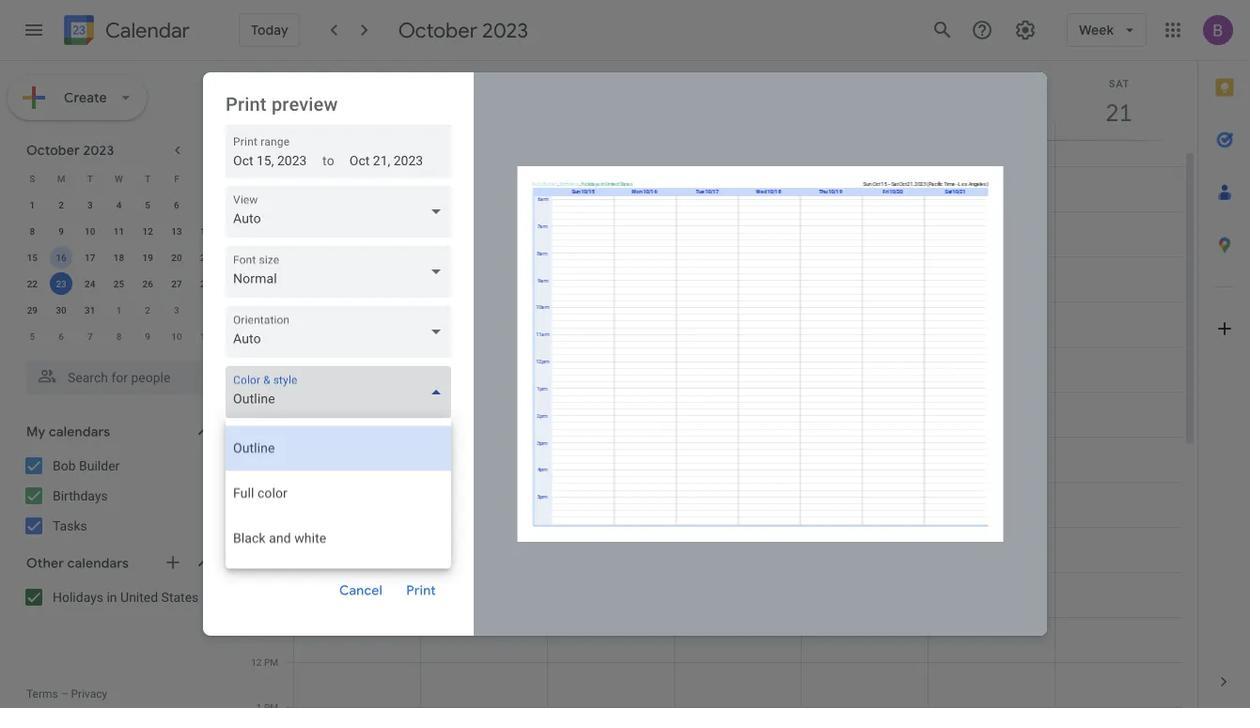 Task type: locate. For each thing, give the bounding box(es) containing it.
am for 10 am
[[264, 567, 278, 578]]

1 vertical spatial 3
[[256, 251, 262, 262]]

1 t from the left
[[87, 173, 93, 184]]

2 horizontal spatial 2
[[256, 206, 262, 217]]

1 vertical spatial 2023
[[83, 142, 114, 159]]

7 down the 6 am
[[256, 432, 262, 443]]

9
[[58, 226, 64, 237], [145, 331, 150, 342], [256, 522, 262, 533]]

4 column header from the left
[[674, 61, 802, 140]]

s right f
[[203, 173, 208, 184]]

support image
[[971, 19, 994, 41]]

5 down 29 element
[[30, 331, 35, 342]]

2 horizontal spatial 6
[[256, 386, 262, 398]]

4 up 11 element at the left of the page
[[116, 199, 122, 211]]

am down 1 am
[[264, 206, 278, 217]]

5 up 12 element
[[145, 199, 150, 211]]

2 vertical spatial 10
[[251, 567, 262, 578]]

8 for november 8 element
[[116, 331, 122, 342]]

7 am from the top
[[264, 432, 278, 443]]

am up '4 am'
[[264, 251, 278, 262]]

am for 6 am
[[264, 386, 278, 398]]

4 up november 11 element
[[203, 305, 208, 316]]

4 for 4 am
[[256, 296, 262, 307]]

2 s from the left
[[203, 173, 208, 184]]

gmt-
[[246, 125, 268, 136]]

option
[[226, 426, 451, 471], [226, 471, 451, 517], [226, 517, 451, 562]]

calendars up bob builder
[[49, 424, 110, 441]]

2 horizontal spatial 5
[[256, 341, 262, 353]]

1 up 15 element
[[30, 199, 35, 211]]

am down range
[[264, 161, 278, 172]]

0 vertical spatial 1
[[256, 161, 262, 172]]

15
[[27, 252, 38, 263]]

1 horizontal spatial 9
[[145, 331, 150, 342]]

6
[[174, 199, 179, 211], [58, 331, 64, 342], [256, 386, 262, 398]]

2 for "november 2" element
[[145, 305, 150, 316]]

0 horizontal spatial october
[[26, 142, 80, 159]]

2 t from the left
[[145, 173, 151, 184]]

0 horizontal spatial s
[[29, 173, 35, 184]]

print for print preview
[[226, 93, 267, 115]]

print right cancel button
[[406, 583, 436, 600]]

18
[[114, 252, 124, 263]]

1 vertical spatial 7
[[87, 331, 93, 342]]

1 horizontal spatial 8
[[116, 331, 122, 342]]

2 vertical spatial 9
[[256, 522, 262, 533]]

10 element
[[79, 220, 101, 243]]

events
[[287, 465, 326, 481]]

1 am from the top
[[264, 161, 278, 172]]

print
[[226, 93, 267, 115], [233, 135, 258, 148], [406, 583, 436, 600]]

26 element
[[136, 273, 159, 295]]

am down 9 am
[[264, 567, 278, 578]]

privacy link
[[71, 688, 107, 701]]

17
[[85, 252, 95, 263]]

0 horizontal spatial 2
[[58, 199, 64, 211]]

5 for november 5 element
[[30, 331, 35, 342]]

7 cell from the left
[[1056, 121, 1183, 709]]

3
[[87, 199, 93, 211], [256, 251, 262, 262], [174, 305, 179, 316]]

tab list
[[1199, 61, 1250, 656]]

17 element
[[79, 246, 101, 269]]

21 element
[[194, 246, 217, 269]]

7 up 14 "element" at the left
[[203, 199, 208, 211]]

tasks
[[53, 518, 87, 534]]

11 up 18
[[114, 226, 124, 237]]

calendars for my calendars
[[49, 424, 110, 441]]

1 horizontal spatial 4
[[203, 305, 208, 316]]

19 element
[[136, 246, 159, 269]]

calendars inside dropdown button
[[67, 556, 129, 573]]

0 vertical spatial 12
[[142, 226, 153, 237]]

birthdays
[[53, 488, 108, 504]]

1 vertical spatial 11
[[200, 331, 211, 342]]

4 am from the top
[[264, 296, 278, 307]]

6 down 30 element
[[58, 331, 64, 342]]

0 vertical spatial show
[[250, 433, 283, 449]]

print left the 07
[[233, 135, 258, 148]]

2 horizontal spatial 7
[[256, 432, 262, 443]]

row containing 29
[[18, 297, 220, 323]]

6 for 6 am
[[256, 386, 262, 398]]

today
[[251, 22, 288, 39]]

1 vertical spatial 9
[[145, 331, 150, 342]]

november 4 element
[[194, 299, 217, 322]]

am down the 3 am
[[264, 296, 278, 307]]

2 horizontal spatial 10
[[251, 567, 262, 578]]

1 horizontal spatial t
[[145, 173, 151, 184]]

22 element
[[21, 273, 44, 295]]

5 am from the top
[[264, 341, 278, 353]]

1 horizontal spatial october 2023
[[398, 17, 528, 43]]

declined
[[386, 465, 437, 481]]

0 vertical spatial october 2023
[[398, 17, 528, 43]]

november 2 element
[[136, 299, 159, 322]]

row containing 8
[[18, 218, 220, 244]]

1 horizontal spatial 11
[[200, 331, 211, 342]]

1 vertical spatial 12
[[251, 657, 262, 668]]

holidays in united states
[[53, 590, 199, 605]]

1 horizontal spatial 2023
[[482, 17, 528, 43]]

5 inside grid
[[256, 341, 262, 353]]

11 down november 4 element
[[200, 331, 211, 342]]

2 column header from the left
[[420, 61, 548, 140]]

2 horizontal spatial 3
[[256, 251, 262, 262]]

october 2023
[[398, 17, 528, 43], [26, 142, 114, 159]]

6 up 13 element
[[174, 199, 179, 211]]

1 vertical spatial 8
[[116, 331, 122, 342]]

0 horizontal spatial 4
[[116, 199, 122, 211]]

5
[[145, 199, 150, 211], [30, 331, 35, 342], [256, 341, 262, 353]]

7
[[203, 199, 208, 211], [87, 331, 93, 342], [256, 432, 262, 443]]

show up 8 am
[[250, 433, 283, 449]]

None field
[[226, 186, 459, 238], [226, 246, 459, 298], [226, 306, 459, 359], [226, 366, 459, 419], [226, 186, 459, 238], [226, 246, 459, 298], [226, 306, 459, 359], [226, 366, 459, 419]]

1 horizontal spatial 6
[[174, 199, 179, 211]]

0 horizontal spatial 8
[[30, 226, 35, 237]]

s
[[29, 173, 35, 184], [203, 173, 208, 184]]

1 down the print range
[[256, 161, 262, 172]]

8 up 9 am
[[256, 477, 262, 488]]

12
[[142, 226, 153, 237], [251, 657, 262, 668]]

row group
[[18, 192, 220, 350]]

united
[[120, 590, 158, 605]]

1 vertical spatial october
[[26, 142, 80, 159]]

0 horizontal spatial 11
[[114, 226, 124, 237]]

0 vertical spatial print
[[226, 93, 267, 115]]

0 vertical spatial 11
[[114, 226, 124, 237]]

1 horizontal spatial 10
[[171, 331, 182, 342]]

2 horizontal spatial 9
[[256, 522, 262, 533]]

privacy
[[71, 688, 107, 701]]

1 horizontal spatial october
[[398, 17, 478, 43]]

16 cell
[[47, 244, 76, 271]]

21
[[200, 252, 211, 263]]

31
[[85, 305, 95, 316]]

10 for 10 am
[[251, 567, 262, 578]]

cancel button
[[331, 569, 391, 614]]

2 vertical spatial 8
[[256, 477, 262, 488]]

1 vertical spatial show
[[250, 465, 283, 481]]

24
[[85, 278, 95, 290]]

8 am
[[256, 477, 278, 488]]

12 left the pm at the bottom of the page
[[251, 657, 262, 668]]

november 9 element
[[136, 325, 159, 348]]

am for 5 am
[[264, 341, 278, 353]]

2 vertical spatial print
[[406, 583, 436, 600]]

20 element
[[165, 246, 188, 269]]

8 up 15 element
[[30, 226, 35, 237]]

1 vertical spatial calendars
[[67, 556, 129, 573]]

column header
[[293, 61, 421, 140], [420, 61, 548, 140], [547, 61, 675, 140], [674, 61, 802, 140], [801, 61, 929, 140], [928, 61, 1056, 140], [1055, 61, 1183, 140]]

3 am
[[256, 251, 278, 262]]

am for 4 am
[[264, 296, 278, 307]]

calendars inside dropdown button
[[49, 424, 110, 441]]

24 element
[[79, 273, 101, 295]]

1 for 1 am
[[256, 161, 262, 172]]

2 down m
[[58, 199, 64, 211]]

8 down november 1 element
[[116, 331, 122, 342]]

print up gmt-
[[226, 93, 267, 115]]

0 horizontal spatial 5
[[30, 331, 35, 342]]

12 pm
[[251, 657, 278, 668]]

1 horizontal spatial 2
[[145, 305, 150, 316]]

terms
[[26, 688, 58, 701]]

9 up 10 am
[[256, 522, 262, 533]]

0 horizontal spatial october 2023
[[26, 142, 114, 159]]

t left w
[[87, 173, 93, 184]]

9 up "16" element on the top
[[58, 226, 64, 237]]

6 am from the top
[[264, 386, 278, 398]]

show
[[250, 433, 283, 449], [250, 465, 283, 481]]

0 horizontal spatial t
[[87, 173, 93, 184]]

2 am from the top
[[264, 206, 278, 217]]

3 up 10 element
[[87, 199, 93, 211]]

4
[[116, 199, 122, 211], [256, 296, 262, 307], [203, 305, 208, 316]]

am
[[264, 161, 278, 172], [264, 206, 278, 217], [264, 251, 278, 262], [264, 296, 278, 307], [264, 341, 278, 353], [264, 386, 278, 398], [264, 432, 278, 443], [264, 477, 278, 488], [264, 522, 278, 533], [264, 567, 278, 578]]

0 vertical spatial 3
[[87, 199, 93, 211]]

2
[[58, 199, 64, 211], [256, 206, 262, 217], [145, 305, 150, 316]]

grid
[[241, 61, 1198, 709]]

18 element
[[108, 246, 130, 269]]

End date text field
[[350, 150, 424, 173]]

other calendars
[[26, 556, 129, 573]]

show down the 7 am
[[250, 465, 283, 481]]

6 up the 7 am
[[256, 386, 262, 398]]

25
[[114, 278, 124, 290]]

0 vertical spatial calendars
[[49, 424, 110, 441]]

10 down november 3 element
[[171, 331, 182, 342]]

am up the 7 am
[[264, 386, 278, 398]]

am for 3 am
[[264, 251, 278, 262]]

4 up 5 am
[[256, 296, 262, 307]]

6 am
[[256, 386, 278, 398]]

3 for november 3 element
[[174, 305, 179, 316]]

2 vertical spatial 3
[[174, 305, 179, 316]]

16
[[56, 252, 67, 263]]

2 vertical spatial 6
[[256, 386, 262, 398]]

1 vertical spatial 10
[[171, 331, 182, 342]]

my
[[26, 424, 45, 441]]

0 horizontal spatial 12
[[142, 226, 153, 237]]

1 horizontal spatial 1
[[116, 305, 122, 316]]

2 vertical spatial 1
[[116, 305, 122, 316]]

0 vertical spatial 8
[[30, 226, 35, 237]]

0 horizontal spatial 10
[[85, 226, 95, 237]]

12 inside october 2023 grid
[[142, 226, 153, 237]]

0 horizontal spatial 7
[[87, 331, 93, 342]]

3 up november 10 element
[[174, 305, 179, 316]]

25 element
[[108, 273, 130, 295]]

2 horizontal spatial 1
[[256, 161, 262, 172]]

30 element
[[50, 299, 72, 322]]

in
[[107, 590, 117, 605]]

terms – privacy
[[26, 688, 107, 701]]

bob builder
[[53, 458, 120, 474]]

am down '4 am'
[[264, 341, 278, 353]]

t left f
[[145, 173, 151, 184]]

3 up '4 am'
[[256, 251, 262, 262]]

2 down 1 am
[[256, 206, 262, 217]]

0 horizontal spatial 1
[[30, 199, 35, 211]]

1 up november 8 element
[[116, 305, 122, 316]]

6 for november 6 element
[[58, 331, 64, 342]]

cell
[[294, 121, 421, 709], [421, 121, 548, 709], [548, 121, 675, 709], [675, 121, 802, 709], [802, 121, 929, 709], [929, 121, 1056, 709], [1056, 121, 1183, 709]]

saturday column header
[[191, 165, 220, 192]]

1 horizontal spatial 7
[[203, 199, 208, 211]]

am for 7 am
[[264, 432, 278, 443]]

3 am from the top
[[264, 251, 278, 262]]

2023
[[482, 17, 528, 43], [83, 142, 114, 159]]

states
[[161, 590, 199, 605]]

my calendars list
[[4, 451, 233, 541]]

1 am
[[256, 161, 278, 172]]

am down 8 am
[[264, 522, 278, 533]]

10 down 9 am
[[251, 567, 262, 578]]

0 vertical spatial 9
[[58, 226, 64, 237]]

1 vertical spatial 6
[[58, 331, 64, 342]]

november 1 element
[[108, 299, 130, 322]]

1 horizontal spatial 3
[[174, 305, 179, 316]]

9 am from the top
[[264, 522, 278, 533]]

14
[[200, 226, 211, 237]]

26
[[142, 278, 153, 290]]

1 horizontal spatial 12
[[251, 657, 262, 668]]

0 vertical spatial 10
[[85, 226, 95, 237]]

12 up 19 on the top left of the page
[[142, 226, 153, 237]]

row
[[286, 121, 1183, 709], [18, 165, 220, 192], [18, 192, 220, 218], [18, 218, 220, 244], [18, 244, 220, 271], [18, 271, 220, 297], [18, 297, 220, 323], [18, 323, 220, 350]]

print button
[[391, 569, 451, 614]]

10 up the 17
[[85, 226, 95, 237]]

calendars
[[49, 424, 110, 441], [67, 556, 129, 573]]

weekends
[[287, 433, 347, 449]]

s left m
[[29, 173, 35, 184]]

Start date text field
[[233, 150, 307, 173]]

t
[[87, 173, 93, 184], [145, 173, 151, 184]]

10
[[85, 226, 95, 237], [171, 331, 182, 342], [251, 567, 262, 578]]

9 down "november 2" element
[[145, 331, 150, 342]]

None search field
[[0, 353, 233, 395]]

0 vertical spatial october
[[398, 17, 478, 43]]

1 vertical spatial print
[[233, 135, 258, 148]]

november 7 element
[[79, 325, 101, 348]]

november 6 element
[[50, 325, 72, 348]]

14 element
[[194, 220, 217, 243]]

0 horizontal spatial 9
[[58, 226, 64, 237]]

1 vertical spatial 1
[[30, 199, 35, 211]]

1 horizontal spatial 5
[[145, 199, 150, 211]]

am up 8 am
[[264, 432, 278, 443]]

1 horizontal spatial s
[[203, 173, 208, 184]]

11
[[114, 226, 124, 237], [200, 331, 211, 342]]

10 am
[[251, 567, 278, 578]]

7 down the 31 element at the top of page
[[87, 331, 93, 342]]

10 am from the top
[[264, 567, 278, 578]]

f
[[174, 173, 179, 184]]

0 horizontal spatial 6
[[58, 331, 64, 342]]

23 cell
[[47, 271, 76, 297]]

am for 8 am
[[264, 477, 278, 488]]

5 down '4 am'
[[256, 341, 262, 353]]

2 down '26' element
[[145, 305, 150, 316]]

2 horizontal spatial 4
[[256, 296, 262, 307]]

am left events
[[264, 477, 278, 488]]

2 vertical spatial 7
[[256, 432, 262, 443]]

row group containing 1
[[18, 192, 220, 350]]

30
[[56, 305, 67, 316]]

calendars up in
[[67, 556, 129, 573]]

show for show events you have declined
[[250, 465, 283, 481]]

print preview
[[226, 93, 338, 115]]

8
[[30, 226, 35, 237], [116, 331, 122, 342], [256, 477, 262, 488]]

grid containing gmt-07
[[241, 61, 1198, 709]]

1
[[256, 161, 262, 172], [30, 199, 35, 211], [116, 305, 122, 316]]

october
[[398, 17, 478, 43], [26, 142, 80, 159]]

2 horizontal spatial 8
[[256, 477, 262, 488]]

4 inside grid
[[256, 296, 262, 307]]

2 show from the top
[[250, 465, 283, 481]]

am for 2 am
[[264, 206, 278, 217]]

gmt-07
[[246, 125, 278, 136]]

print range
[[233, 135, 290, 148]]

8 am from the top
[[264, 477, 278, 488]]

1 show from the top
[[250, 433, 283, 449]]



Task type: describe. For each thing, give the bounding box(es) containing it.
0 vertical spatial 6
[[174, 199, 179, 211]]

1 vertical spatial october 2023
[[26, 142, 114, 159]]

print for print range
[[233, 135, 258, 148]]

print inside print button
[[406, 583, 436, 600]]

9 for november 9 element
[[145, 331, 150, 342]]

main drawer image
[[23, 19, 45, 41]]

row containing s
[[18, 165, 220, 192]]

calendar
[[105, 17, 190, 44]]

print preview element
[[0, 0, 1250, 709]]

show weekends
[[250, 433, 347, 449]]

31 element
[[79, 299, 101, 322]]

11 for 11 element at the left of the page
[[114, 226, 124, 237]]

1 for november 1 element
[[116, 305, 122, 316]]

4 cell from the left
[[675, 121, 802, 709]]

october 2023 grid
[[18, 165, 220, 350]]

row containing 1
[[18, 192, 220, 218]]

27
[[171, 278, 182, 290]]

12 for 12 pm
[[251, 657, 262, 668]]

12 for 12
[[142, 226, 153, 237]]

5 column header from the left
[[801, 61, 929, 140]]

0 vertical spatial 7
[[203, 199, 208, 211]]

8 for 8 am
[[256, 477, 262, 488]]

27 element
[[165, 273, 188, 295]]

23, today element
[[50, 273, 72, 295]]

other
[[26, 556, 64, 573]]

november 10 element
[[165, 325, 188, 348]]

1 column header from the left
[[293, 61, 421, 140]]

9 am
[[256, 522, 278, 533]]

6 column header from the left
[[928, 61, 1056, 140]]

november 5 element
[[21, 325, 44, 348]]

my calendars
[[26, 424, 110, 441]]

11 element
[[108, 220, 130, 243]]

calendar heading
[[102, 17, 190, 44]]

have
[[355, 465, 383, 481]]

20
[[171, 252, 182, 263]]

row inside grid
[[286, 121, 1183, 709]]

5 for 5 am
[[256, 341, 262, 353]]

15 element
[[21, 246, 44, 269]]

range
[[261, 135, 290, 148]]

13
[[171, 226, 182, 237]]

5 am
[[256, 341, 278, 353]]

builder
[[79, 458, 120, 474]]

2 am
[[256, 206, 278, 217]]

29
[[27, 305, 38, 316]]

preview
[[272, 93, 338, 115]]

terms link
[[26, 688, 58, 701]]

you
[[330, 465, 351, 481]]

november 11 element
[[194, 325, 217, 348]]

my calendars button
[[4, 417, 233, 447]]

print preview image
[[518, 166, 1004, 542]]

11 for november 11 element
[[200, 331, 211, 342]]

16 element
[[50, 246, 72, 269]]

22
[[27, 278, 38, 290]]

23
[[56, 278, 67, 290]]

2 cell from the left
[[421, 121, 548, 709]]

10 for 10 element
[[85, 226, 95, 237]]

29 element
[[21, 299, 44, 322]]

1 cell from the left
[[294, 121, 421, 709]]

1 option from the top
[[226, 426, 451, 471]]

7 am
[[256, 432, 278, 443]]

am for 1 am
[[264, 161, 278, 172]]

show events you have declined
[[250, 465, 437, 481]]

calendars for other calendars
[[67, 556, 129, 573]]

19
[[142, 252, 153, 263]]

today button
[[239, 13, 301, 47]]

9 for 9 am
[[256, 522, 262, 533]]

row containing 15
[[18, 244, 220, 271]]

bob
[[53, 458, 76, 474]]

0 horizontal spatial 3
[[87, 199, 93, 211]]

s inside column header
[[203, 173, 208, 184]]

0 horizontal spatial 2023
[[83, 142, 114, 159]]

am for 9 am
[[264, 522, 278, 533]]

show for show weekends
[[250, 433, 283, 449]]

7 for november 7 element
[[87, 331, 93, 342]]

calendar element
[[60, 11, 190, 53]]

m
[[57, 173, 65, 184]]

28
[[200, 278, 211, 290]]

4 for november 4 element
[[203, 305, 208, 316]]

other calendars button
[[4, 549, 233, 579]]

3 column header from the left
[[547, 61, 675, 140]]

5 cell from the left
[[802, 121, 929, 709]]

pm
[[264, 657, 278, 668]]

to
[[322, 153, 335, 169]]

cancel
[[339, 583, 383, 600]]

color & style list box
[[226, 419, 451, 569]]

07
[[268, 125, 278, 136]]

13 element
[[165, 220, 188, 243]]

12 element
[[136, 220, 159, 243]]

november 8 element
[[108, 325, 130, 348]]

10 for november 10 element
[[171, 331, 182, 342]]

1 s from the left
[[29, 173, 35, 184]]

4 am
[[256, 296, 278, 307]]

28 element
[[194, 273, 217, 295]]

holidays
[[53, 590, 103, 605]]

7 column header from the left
[[1055, 61, 1183, 140]]

november 3 element
[[165, 299, 188, 322]]

–
[[61, 688, 68, 701]]

row containing 22
[[18, 271, 220, 297]]

2 for 2 am
[[256, 206, 262, 217]]

6 cell from the left
[[929, 121, 1056, 709]]

3 cell from the left
[[548, 121, 675, 709]]

7 for 7 am
[[256, 432, 262, 443]]

3 option from the top
[[226, 517, 451, 562]]

2 option from the top
[[226, 471, 451, 517]]

row containing 5
[[18, 323, 220, 350]]

w
[[115, 173, 123, 184]]

0 vertical spatial 2023
[[482, 17, 528, 43]]

3 for 3 am
[[256, 251, 262, 262]]



Task type: vqa. For each thing, say whether or not it's contained in the screenshot.


